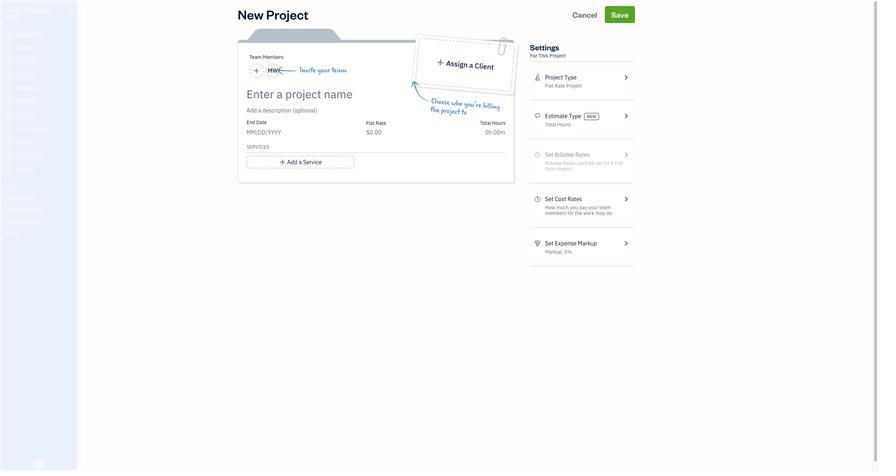 Task type: locate. For each thing, give the bounding box(es) containing it.
total hours down estimate
[[545, 121, 571, 128]]

flat up 'amount (usd)' text field
[[366, 120, 375, 126]]

new
[[587, 114, 596, 119]]

1 vertical spatial flat
[[366, 120, 375, 126]]

a right add
[[299, 159, 302, 166]]

your right invite
[[317, 66, 330, 74]]

0 horizontal spatial hours
[[492, 120, 506, 126]]

a for add
[[299, 159, 302, 166]]

total hours
[[480, 120, 506, 126], [545, 121, 571, 128]]

to
[[461, 108, 467, 117]]

1 horizontal spatial the
[[575, 210, 582, 216]]

1 vertical spatial set
[[545, 240, 553, 247]]

payment image
[[5, 85, 13, 92]]

1 horizontal spatial a
[[469, 61, 474, 70]]

flat rate
[[366, 120, 386, 126]]

expense
[[555, 240, 576, 247]]

total up hourly budget text box
[[480, 120, 491, 126]]

maria's
[[6, 6, 24, 13]]

services
[[247, 144, 269, 150]]

your inside how much you pay your team members for the work they do
[[588, 204, 598, 211]]

a inside assign a client
[[469, 61, 474, 70]]

you're
[[464, 100, 482, 110]]

hours
[[492, 120, 506, 126], [557, 121, 571, 128]]

total
[[480, 120, 491, 126], [545, 121, 556, 128]]

rate
[[555, 83, 565, 89], [376, 120, 386, 126]]

your
[[317, 66, 330, 74], [588, 204, 598, 211]]

type left new
[[569, 112, 581, 120]]

total hours up hourly budget text box
[[480, 120, 506, 126]]

1 horizontal spatial team
[[599, 204, 611, 211]]

rate down project type
[[555, 83, 565, 89]]

hours down estimate type
[[557, 121, 571, 128]]

for
[[567, 210, 574, 216]]

plus image left assign
[[436, 59, 445, 67]]

settings for this project
[[530, 42, 566, 59]]

chevronright image for estimate type
[[623, 112, 629, 120]]

0 horizontal spatial flat
[[366, 120, 375, 126]]

service
[[303, 159, 322, 166]]

set up how on the top of the page
[[545, 195, 553, 203]]

set cost rates
[[545, 195, 582, 203]]

type
[[564, 74, 577, 81], [569, 112, 581, 120]]

set expense markup
[[545, 240, 597, 247]]

0 horizontal spatial a
[[299, 159, 302, 166]]

a inside "button"
[[299, 159, 302, 166]]

1 set from the top
[[545, 195, 553, 203]]

end
[[247, 119, 255, 126]]

set
[[545, 195, 553, 203], [545, 240, 553, 247]]

rates
[[568, 195, 582, 203]]

1 vertical spatial team
[[599, 204, 611, 211]]

0%
[[564, 249, 572, 255]]

rate for flat rate project
[[555, 83, 565, 89]]

team up project name text box
[[332, 66, 347, 74]]

a for assign
[[469, 61, 474, 70]]

timetracking image
[[534, 195, 541, 203]]

plus image inside add a service "button"
[[279, 158, 286, 166]]

0 vertical spatial a
[[469, 61, 474, 70]]

project image
[[5, 112, 13, 119]]

project
[[441, 107, 460, 116]]

save button
[[605, 6, 635, 23]]

estimate
[[545, 112, 568, 120]]

0 vertical spatial chevronright image
[[623, 195, 629, 203]]

1 horizontal spatial your
[[588, 204, 598, 211]]

1 vertical spatial your
[[588, 204, 598, 211]]

1 vertical spatial chevronright image
[[623, 112, 629, 120]]

items and services image
[[5, 206, 76, 212]]

1 vertical spatial type
[[569, 112, 581, 120]]

1 horizontal spatial flat
[[545, 83, 554, 89]]

1 vertical spatial rate
[[376, 120, 386, 126]]

0 horizontal spatial rate
[[376, 120, 386, 126]]

set up markup:
[[545, 240, 553, 247]]

1 vertical spatial plus image
[[279, 158, 286, 166]]

expense image
[[5, 98, 13, 105]]

flat
[[545, 83, 554, 89], [366, 120, 375, 126]]

billing
[[483, 102, 501, 111]]

main element
[[0, 0, 96, 471]]

team right work at the top right
[[599, 204, 611, 211]]

new
[[238, 6, 264, 23]]

0 vertical spatial the
[[430, 106, 440, 115]]

project inside settings for this project
[[549, 53, 566, 59]]

this
[[539, 53, 548, 59]]

rate up 'amount (usd)' text field
[[376, 120, 386, 126]]

0 horizontal spatial plus image
[[279, 158, 286, 166]]

client
[[474, 61, 494, 72]]

type up flat rate project
[[564, 74, 577, 81]]

timer image
[[5, 125, 13, 132]]

0 vertical spatial team
[[332, 66, 347, 74]]

0 vertical spatial plus image
[[436, 59, 445, 67]]

date
[[256, 119, 267, 126]]

plus image for add
[[279, 158, 286, 166]]

0 vertical spatial type
[[564, 74, 577, 81]]

team members image
[[5, 195, 76, 201]]

team
[[332, 66, 347, 74], [599, 204, 611, 211]]

project
[[266, 6, 309, 23], [549, 53, 566, 59], [545, 74, 563, 81], [566, 83, 582, 89]]

0 horizontal spatial your
[[317, 66, 330, 74]]

1 chevronright image from the top
[[623, 73, 629, 82]]

type for project type
[[564, 74, 577, 81]]

your right pay
[[588, 204, 598, 211]]

how
[[545, 204, 555, 211]]

work
[[583, 210, 594, 216]]

2 chevronright image from the top
[[623, 112, 629, 120]]

for
[[530, 53, 537, 59]]

1 horizontal spatial rate
[[555, 83, 565, 89]]

estimate type
[[545, 112, 581, 120]]

0 vertical spatial flat
[[545, 83, 554, 89]]

1 vertical spatial the
[[575, 210, 582, 216]]

flat down project type
[[545, 83, 554, 89]]

cancel button
[[566, 6, 603, 23]]

Project Description text field
[[247, 106, 442, 115]]

chevronright image
[[623, 195, 629, 203], [623, 239, 629, 248]]

0 vertical spatial chevronright image
[[623, 73, 629, 82]]

1 vertical spatial a
[[299, 159, 302, 166]]

markup:
[[545, 249, 563, 255]]

mw
[[268, 67, 278, 74]]

0 horizontal spatial the
[[430, 106, 440, 115]]

flat for flat rate
[[366, 120, 375, 126]]

plus image inside assign a client button
[[436, 59, 445, 67]]

add team member image
[[253, 66, 260, 75]]

1 horizontal spatial plus image
[[436, 59, 445, 67]]

2 set from the top
[[545, 240, 553, 247]]

hours up hourly budget text box
[[492, 120, 506, 126]]

project type
[[545, 74, 577, 81]]

team inside how much you pay your team members for the work they do
[[599, 204, 611, 211]]

1 chevronright image from the top
[[623, 195, 629, 203]]

cancel
[[572, 10, 597, 20]]

plus image
[[436, 59, 445, 67], [279, 158, 286, 166]]

the right for
[[575, 210, 582, 216]]

2 chevronright image from the top
[[623, 239, 629, 248]]

a
[[469, 61, 474, 70], [299, 159, 302, 166]]

total down estimate
[[545, 121, 556, 128]]

1 vertical spatial chevronright image
[[623, 239, 629, 248]]

much
[[556, 204, 569, 211]]

invite
[[300, 66, 316, 74]]

bank connections image
[[5, 218, 76, 223]]

0 horizontal spatial total hours
[[480, 120, 506, 126]]

0 vertical spatial rate
[[555, 83, 565, 89]]

plus image left add
[[279, 158, 286, 166]]

chevronright image
[[623, 73, 629, 82], [623, 112, 629, 120]]

the left 'project'
[[430, 106, 440, 115]]

plus image for assign
[[436, 59, 445, 67]]

0 vertical spatial set
[[545, 195, 553, 203]]

add a service button
[[247, 156, 354, 169]]

the
[[430, 106, 440, 115], [575, 210, 582, 216]]

a left 'client'
[[469, 61, 474, 70]]



Task type: vqa. For each thing, say whether or not it's contained in the screenshot.


Task type: describe. For each thing, give the bounding box(es) containing it.
they
[[595, 210, 605, 216]]

flat for flat rate project
[[545, 83, 554, 89]]

the inside how much you pay your team members for the work they do
[[575, 210, 582, 216]]

rate for flat rate
[[376, 120, 386, 126]]

markup: 0%
[[545, 249, 572, 255]]

expenses image
[[534, 239, 541, 248]]

chevronright image for markup
[[623, 239, 629, 248]]

owner
[[6, 14, 19, 20]]

freshbooks image
[[33, 460, 45, 468]]

you
[[570, 204, 578, 211]]

End date in  format text field
[[247, 129, 333, 136]]

assign
[[446, 59, 468, 69]]

cost
[[555, 195, 566, 203]]

projects image
[[534, 73, 541, 82]]

add
[[287, 159, 297, 166]]

settings image
[[5, 229, 76, 235]]

set for set expense markup
[[545, 240, 553, 247]]

do
[[606, 210, 612, 216]]

chart image
[[5, 152, 13, 159]]

chevronright image for project type
[[623, 73, 629, 82]]

0 vertical spatial your
[[317, 66, 330, 74]]

settings
[[530, 42, 559, 52]]

company
[[26, 6, 50, 13]]

assign a client button
[[415, 38, 515, 92]]

the inside choose who you're billing the project to
[[430, 106, 440, 115]]

apps image
[[5, 184, 76, 189]]

estimates image
[[534, 112, 541, 120]]

Hourly Budget text field
[[485, 129, 506, 136]]

maria's company owner
[[6, 6, 50, 20]]

1 horizontal spatial total hours
[[545, 121, 571, 128]]

who
[[451, 99, 463, 108]]

members
[[545, 210, 566, 216]]

Amount (USD) text field
[[366, 129, 382, 136]]

new project
[[238, 6, 309, 23]]

invite your team
[[300, 66, 347, 74]]

flat rate project
[[545, 83, 582, 89]]

how much you pay your team members for the work they do
[[545, 204, 612, 216]]

members
[[263, 54, 284, 60]]

assign a client
[[446, 59, 494, 72]]

markup
[[578, 240, 597, 247]]

dashboard image
[[5, 31, 13, 38]]

type for estimate type
[[569, 112, 581, 120]]

save
[[611, 10, 629, 20]]

invoice image
[[5, 71, 13, 78]]

1 horizontal spatial hours
[[557, 121, 571, 128]]

estimate image
[[5, 58, 13, 65]]

team
[[249, 54, 262, 60]]

1 horizontal spatial total
[[545, 121, 556, 128]]

add a service
[[287, 159, 322, 166]]

end date
[[247, 119, 267, 126]]

choose who you're billing the project to
[[430, 97, 501, 117]]

set for set cost rates
[[545, 195, 553, 203]]

0 horizontal spatial team
[[332, 66, 347, 74]]

report image
[[5, 166, 13, 173]]

pay
[[579, 204, 587, 211]]

chevronright image for rates
[[623, 195, 629, 203]]

choose
[[431, 97, 450, 107]]

money image
[[5, 139, 13, 146]]

team members
[[249, 54, 284, 60]]

0 horizontal spatial total
[[480, 120, 491, 126]]

Project Name text field
[[247, 87, 442, 101]]

client image
[[5, 44, 13, 51]]



